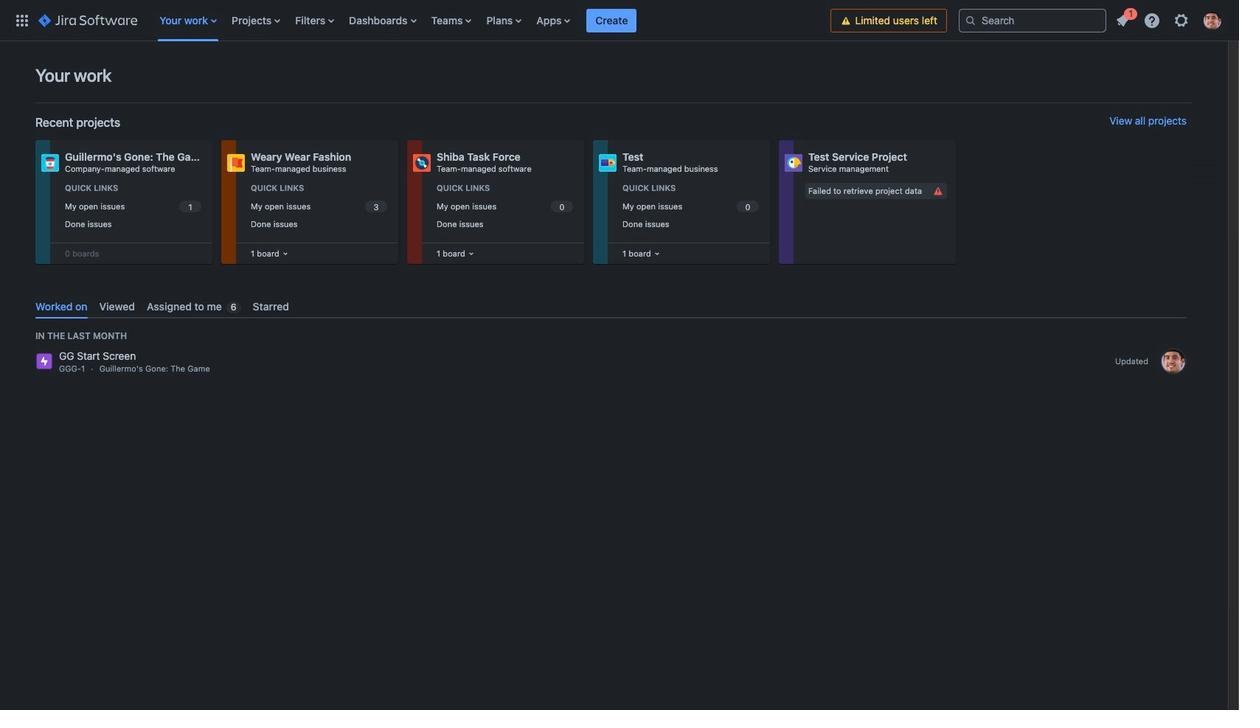 Task type: describe. For each thing, give the bounding box(es) containing it.
board image
[[651, 248, 663, 260]]

Search field
[[959, 8, 1107, 32]]

help image
[[1143, 11, 1161, 29]]

your profile and settings image
[[1204, 11, 1222, 29]]



Task type: locate. For each thing, give the bounding box(es) containing it.
jira software image
[[38, 11, 137, 29], [38, 11, 137, 29]]

tab list
[[30, 294, 1193, 319]]

1 horizontal spatial board image
[[465, 248, 477, 260]]

1 horizontal spatial list
[[1109, 6, 1230, 34]]

board image
[[279, 248, 291, 260], [465, 248, 477, 260]]

list
[[152, 0, 831, 41], [1109, 6, 1230, 34]]

0 horizontal spatial list
[[152, 0, 831, 41]]

settings image
[[1173, 11, 1191, 29]]

2 board image from the left
[[465, 248, 477, 260]]

list item
[[587, 0, 637, 41], [1109, 6, 1138, 32]]

primary element
[[9, 0, 831, 41]]

search image
[[965, 14, 977, 26]]

notifications image
[[1114, 11, 1132, 29]]

banner
[[0, 0, 1239, 41]]

1 board image from the left
[[279, 248, 291, 260]]

0 horizontal spatial board image
[[279, 248, 291, 260]]

1 horizontal spatial list item
[[1109, 6, 1138, 32]]

appswitcher icon image
[[13, 11, 31, 29]]

0 horizontal spatial list item
[[587, 0, 637, 41]]

None search field
[[959, 8, 1107, 32]]

list item inside list
[[1109, 6, 1138, 32]]



Task type: vqa. For each thing, say whether or not it's contained in the screenshot.
list item
yes



